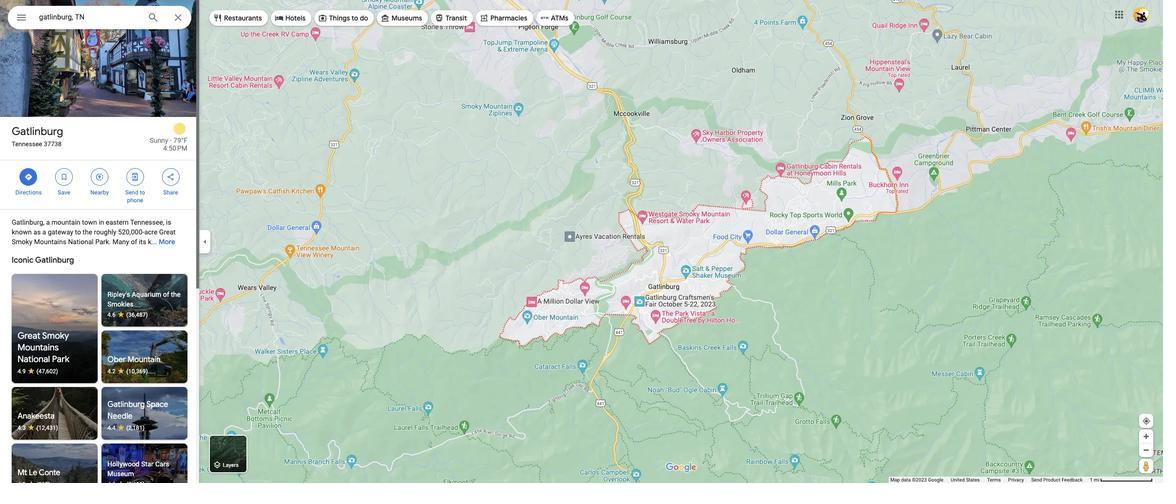 Task type: vqa. For each thing, say whether or not it's contained in the screenshot.

yes



Task type: describe. For each thing, give the bounding box(es) containing it.
national inside gatlinburg, a mountain town in eastern tennessee, is known as a gateway to the roughly 520,000-acre great smoky mountains national park. many of its k...
[[68, 238, 94, 246]]

zoom in image
[[1143, 434, 1150, 441]]

sunny
[[150, 137, 168, 145]]

terms
[[987, 478, 1001, 483]]

of inside ripley's aquarium of the smokies
[[163, 291, 169, 299]]

4.2
[[107, 369, 116, 375]]

(12,431)
[[36, 425, 58, 432]]

tennessee
[[12, 141, 42, 148]]

4.6
[[107, 312, 116, 319]]

(47,602)
[[36, 369, 58, 375]]

more button
[[159, 230, 175, 254]]

terms button
[[987, 477, 1001, 484]]

send product feedback button
[[1032, 477, 1083, 484]]

roughly
[[94, 228, 116, 236]]

(2,181)
[[126, 425, 145, 432]]

4.9 stars 47,602 reviews image
[[18, 368, 92, 376]]

transit button
[[431, 6, 473, 30]]

smokies
[[107, 301, 134, 309]]

more
[[159, 238, 175, 247]]

privacy
[[1008, 478, 1024, 483]]

4:50 pm
[[163, 145, 187, 152]]

show your location image
[[1142, 417, 1151, 426]]

ober
[[107, 355, 126, 365]]

product
[[1044, 478, 1061, 483]]

4.4
[[107, 425, 116, 432]]

united states
[[951, 478, 980, 483]]

park
[[52, 354, 69, 366]]

collapse side panel image
[[200, 237, 210, 247]]

conte
[[39, 469, 60, 478]]

1 vertical spatial a
[[42, 228, 46, 236]]

hollywood star cars museum button
[[102, 444, 187, 484]]

mountains inside gatlinburg, a mountain town in eastern tennessee, is known as a gateway to the roughly 520,000-acre great smoky mountains national park. many of its k...
[[34, 238, 66, 246]]

actions for gatlinburg region
[[0, 161, 199, 209]]

the inside ripley's aquarium of the smokies
[[171, 291, 181, 299]]

google account: ben nelson  
(ben.nelson1980@gmail.com) image
[[1134, 7, 1149, 22]]

4.6 stars 36,487 reviews image
[[107, 311, 182, 319]]


[[95, 172, 104, 183]]

mt le conte button
[[12, 444, 98, 484]]

0 vertical spatial a
[[46, 219, 50, 227]]

smoky inside great smoky mountains national park
[[42, 331, 69, 342]]

great inside great smoky mountains national park
[[18, 331, 40, 342]]

 search field
[[8, 6, 191, 31]]

4.2 stars 10,369 reviews image
[[107, 368, 182, 376]]

gateway
[[48, 228, 73, 236]]

cars
[[155, 461, 169, 469]]

privacy button
[[1008, 477, 1024, 484]]

4.9 stars 317 reviews image
[[18, 481, 92, 484]]

layers
[[223, 463, 239, 469]]

things to do
[[329, 14, 368, 22]]

show street view coverage image
[[1140, 459, 1154, 474]]

do
[[360, 14, 368, 22]]

ober mountain
[[107, 355, 161, 365]]

gatlinburg tennessee 37738
[[12, 125, 63, 148]]

4.4 stars 2,181 reviews image
[[107, 425, 182, 433]]

transit
[[446, 14, 467, 22]]

sunny · 79°f 4:50 pm
[[150, 137, 187, 152]]

many
[[113, 238, 129, 246]]

send for send product feedback
[[1032, 478, 1043, 483]]

google
[[928, 478, 944, 483]]

to for do
[[352, 14, 358, 22]]

google maps element
[[0, 0, 1163, 484]]

restaurants
[[224, 14, 262, 22]]

(36,487)
[[126, 312, 148, 319]]

data
[[901, 478, 911, 483]]

map data ©2023 google
[[891, 478, 944, 483]]

restaurants button
[[209, 6, 268, 30]]

hollywood
[[107, 461, 140, 469]]

phone
[[127, 197, 143, 204]]

museums button
[[377, 6, 428, 30]]

museums
[[392, 14, 422, 22]]

gatlinburg for gatlinburg space needle
[[107, 400, 145, 410]]

mt
[[18, 469, 27, 478]]

1
[[1090, 478, 1093, 483]]

map
[[891, 478, 900, 483]]

nearby
[[90, 189, 109, 196]]

zoom out image
[[1143, 447, 1150, 455]]

iconic
[[12, 256, 34, 266]]

4.6 stars 3,483 reviews image
[[107, 481, 182, 484]]

mountain
[[128, 355, 161, 365]]

tennessee,
[[130, 219, 164, 227]]

send product feedback
[[1032, 478, 1083, 483]]

things
[[329, 14, 350, 22]]

feedback
[[1062, 478, 1083, 483]]

aquarium
[[132, 291, 161, 299]]

gatlinburg weather image
[[172, 121, 187, 137]]



Task type: locate. For each thing, give the bounding box(es) containing it.
to inside send to phone
[[140, 189, 145, 196]]

send
[[125, 189, 138, 196], [1032, 478, 1043, 483]]

national up 4.9 at the left
[[18, 354, 50, 366]]

4.3
[[18, 425, 26, 432]]

0 horizontal spatial to
[[75, 228, 81, 236]]

k...
[[148, 238, 157, 246]]

a right as
[[42, 228, 46, 236]]


[[60, 172, 68, 183]]

smoky inside gatlinburg, a mountain town in eastern tennessee, is known as a gateway to the roughly 520,000-acre great smoky mountains national park. many of its k...
[[12, 238, 32, 246]]

 button
[[8, 6, 35, 31]]

space
[[146, 400, 168, 410]]

a up gateway
[[46, 219, 50, 227]]

0 vertical spatial to
[[352, 14, 358, 22]]

anakeesta
[[18, 412, 55, 422]]

gatlinburg up needle
[[107, 400, 145, 410]]

hollywood star cars museum
[[107, 461, 169, 478]]

1 vertical spatial great
[[18, 331, 40, 342]]

0 vertical spatial of
[[131, 238, 137, 246]]


[[166, 172, 175, 183]]

to left do
[[352, 14, 358, 22]]

mountains inside great smoky mountains national park
[[18, 343, 59, 354]]

2 vertical spatial to
[[75, 228, 81, 236]]

to down mountain
[[75, 228, 81, 236]]

the down town
[[83, 228, 92, 236]]

None field
[[39, 11, 140, 23]]

1 horizontal spatial to
[[140, 189, 145, 196]]

1 mi button
[[1090, 478, 1153, 483]]

gatlinburg,
[[12, 219, 44, 227]]

©2023
[[912, 478, 927, 483]]

send to phone
[[125, 189, 145, 204]]

national
[[68, 238, 94, 246], [18, 354, 50, 366]]

gatlinburg for gatlinburg tennessee 37738
[[12, 125, 63, 139]]

gatlinburg inside gatlinburg space needle
[[107, 400, 145, 410]]

mountain
[[52, 219, 80, 227]]

to inside gatlinburg, a mountain town in eastern tennessee, is known as a gateway to the roughly 520,000-acre great smoky mountains national park. many of its k...
[[75, 228, 81, 236]]

to for phone
[[140, 189, 145, 196]]

footer containing map data ©2023 google
[[891, 477, 1090, 484]]

to inside button
[[352, 14, 358, 22]]

0 horizontal spatial of
[[131, 238, 137, 246]]

send left product
[[1032, 478, 1043, 483]]

1 horizontal spatial the
[[171, 291, 181, 299]]

none field inside gatlinburg, tn field
[[39, 11, 140, 23]]

star
[[141, 461, 154, 469]]

1 vertical spatial smoky
[[42, 331, 69, 342]]

le
[[29, 469, 37, 478]]

1 horizontal spatial of
[[163, 291, 169, 299]]

atms
[[551, 14, 569, 22]]

mt le conte
[[18, 469, 60, 478]]

gatlinburg main content
[[0, 0, 199, 484]]

great smoky mountains national park
[[18, 331, 69, 366]]

0 horizontal spatial national
[[18, 354, 50, 366]]

send for send to phone
[[125, 189, 138, 196]]

united
[[951, 478, 965, 483]]

mountains down gateway
[[34, 238, 66, 246]]

museum
[[107, 471, 134, 478]]

share
[[163, 189, 178, 196]]

footer
[[891, 477, 1090, 484]]

1 horizontal spatial send
[[1032, 478, 1043, 483]]

ripley's aquarium of the smokies
[[107, 291, 181, 309]]

1 vertical spatial gatlinburg
[[35, 256, 74, 266]]

gatlinburg, TN field
[[8, 6, 191, 29]]

1 horizontal spatial national
[[68, 238, 94, 246]]

in
[[99, 219, 104, 227]]

directions
[[15, 189, 42, 196]]

0 vertical spatial gatlinburg
[[12, 125, 63, 139]]

send inside send to phone
[[125, 189, 138, 196]]

great
[[159, 228, 176, 236], [18, 331, 40, 342]]

smoky up park
[[42, 331, 69, 342]]

to
[[352, 14, 358, 22], [140, 189, 145, 196], [75, 228, 81, 236]]

0 vertical spatial smoky
[[12, 238, 32, 246]]

of inside gatlinburg, a mountain town in eastern tennessee, is known as a gateway to the roughly 520,000-acre great smoky mountains national park. many of its k...
[[131, 238, 137, 246]]

0 vertical spatial great
[[159, 228, 176, 236]]

known
[[12, 228, 32, 236]]

the right aquarium
[[171, 291, 181, 299]]

0 vertical spatial send
[[125, 189, 138, 196]]

2 vertical spatial gatlinburg
[[107, 400, 145, 410]]

the inside gatlinburg, a mountain town in eastern tennessee, is known as a gateway to the roughly 520,000-acre great smoky mountains national park. many of its k...
[[83, 228, 92, 236]]

needle
[[107, 412, 132, 422]]

united states button
[[951, 477, 980, 484]]

1 vertical spatial mountains
[[18, 343, 59, 354]]

520,000-
[[118, 228, 144, 236]]

gatlinburg space needle
[[107, 400, 168, 422]]

0 horizontal spatial send
[[125, 189, 138, 196]]

hotels button
[[271, 6, 312, 30]]

4.9
[[18, 369, 26, 375]]

smoky
[[12, 238, 32, 246], [42, 331, 69, 342]]

2 horizontal spatial to
[[352, 14, 358, 22]]

1 horizontal spatial great
[[159, 228, 176, 236]]

0 vertical spatial the
[[83, 228, 92, 236]]

1 vertical spatial the
[[171, 291, 181, 299]]

1 vertical spatial national
[[18, 354, 50, 366]]

great up more
[[159, 228, 176, 236]]

1 horizontal spatial smoky
[[42, 331, 69, 342]]

the
[[83, 228, 92, 236], [171, 291, 181, 299]]

0 horizontal spatial smoky
[[12, 238, 32, 246]]

is
[[166, 219, 171, 227]]

atms button
[[536, 6, 574, 30]]

·
[[170, 137, 172, 145]]


[[16, 11, 27, 24]]

gatlinburg
[[12, 125, 63, 139], [35, 256, 74, 266], [107, 400, 145, 410]]

states
[[966, 478, 980, 483]]

things to do button
[[314, 6, 374, 30]]

0 vertical spatial mountains
[[34, 238, 66, 246]]

4.3 stars 12,431 reviews image
[[18, 425, 92, 433]]

0 horizontal spatial great
[[18, 331, 40, 342]]

mountains up (47,602)
[[18, 343, 59, 354]]

(10,369)
[[126, 369, 148, 375]]

37738
[[44, 141, 62, 148]]

0 horizontal spatial the
[[83, 228, 92, 236]]

great inside gatlinburg, a mountain town in eastern tennessee, is known as a gateway to the roughly 520,000-acre great smoky mountains national park. many of its k...
[[159, 228, 176, 236]]

hotels
[[285, 14, 306, 22]]


[[131, 172, 140, 183]]

pharmacies
[[491, 14, 528, 22]]

gatlinburg down gateway
[[35, 256, 74, 266]]

1 vertical spatial to
[[140, 189, 145, 196]]

as
[[33, 228, 41, 236]]

iconic gatlinburg
[[12, 256, 74, 266]]

79°f
[[173, 137, 187, 145]]

great up 4.9 at the left
[[18, 331, 40, 342]]

park.
[[95, 238, 111, 246]]

send up phone at the left top of the page
[[125, 189, 138, 196]]

save
[[58, 189, 70, 196]]

1 vertical spatial of
[[163, 291, 169, 299]]

ripley's
[[107, 291, 130, 299]]


[[24, 172, 33, 183]]

to up phone at the left top of the page
[[140, 189, 145, 196]]

eastern
[[106, 219, 129, 227]]

mi
[[1094, 478, 1100, 483]]

send inside button
[[1032, 478, 1043, 483]]

its
[[139, 238, 146, 246]]

1 mi
[[1090, 478, 1100, 483]]

of right aquarium
[[163, 291, 169, 299]]

smoky down "known"
[[12, 238, 32, 246]]

0 vertical spatial national
[[68, 238, 94, 246]]

town
[[82, 219, 97, 227]]

1 vertical spatial send
[[1032, 478, 1043, 483]]

national inside great smoky mountains national park
[[18, 354, 50, 366]]

gatlinburg up tennessee
[[12, 125, 63, 139]]

gatlinburg, a mountain town in eastern tennessee, is known as a gateway to the roughly 520,000-acre great smoky mountains national park. many of its k...
[[12, 219, 176, 246]]

of left its
[[131, 238, 137, 246]]

national down town
[[68, 238, 94, 246]]

footer inside google maps element
[[891, 477, 1090, 484]]



